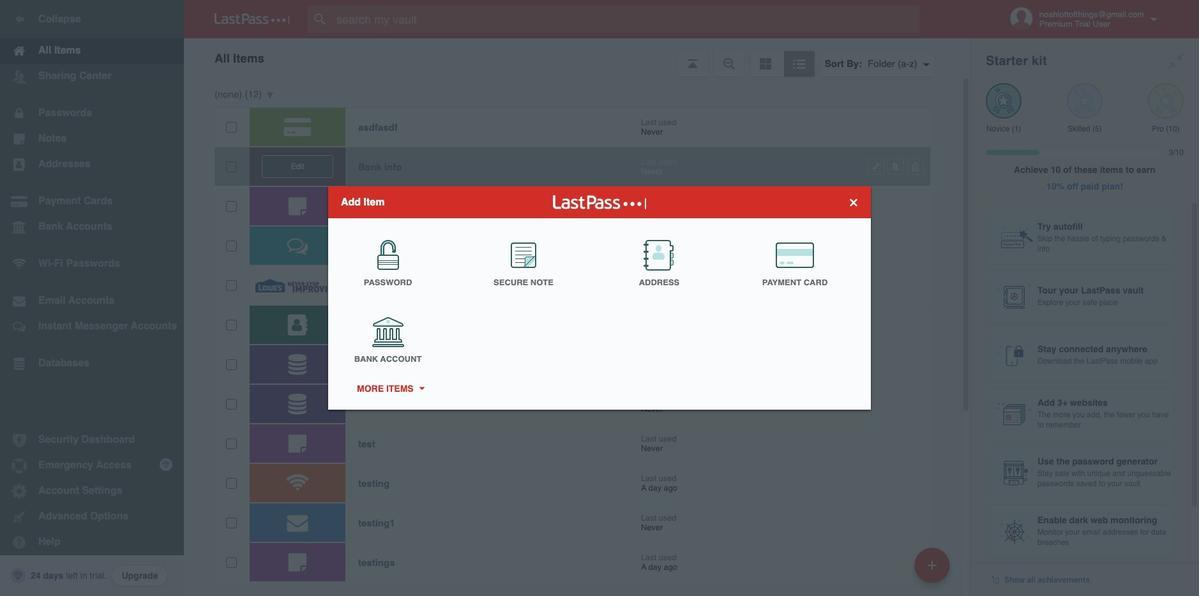 Task type: locate. For each thing, give the bounding box(es) containing it.
caret right image
[[417, 387, 426, 391]]

dialog
[[328, 187, 871, 410]]

vault options navigation
[[184, 38, 971, 77]]

search my vault text field
[[308, 5, 945, 33]]



Task type: vqa. For each thing, say whether or not it's contained in the screenshot.
Caret Right ICON
yes



Task type: describe. For each thing, give the bounding box(es) containing it.
new item image
[[928, 561, 937, 570]]

Search search field
[[308, 5, 945, 33]]

new item navigation
[[910, 544, 958, 597]]

lastpass image
[[215, 13, 290, 25]]

main navigation navigation
[[0, 0, 184, 597]]



